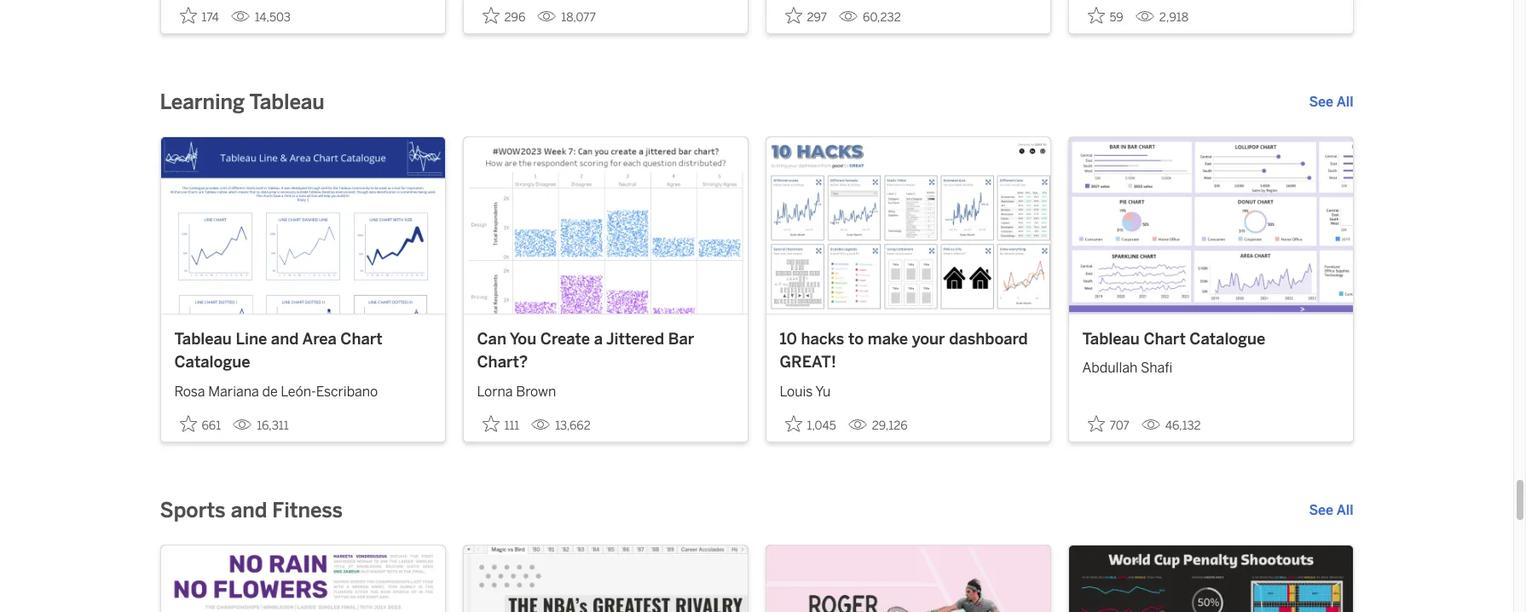 Task type: describe. For each thing, give the bounding box(es) containing it.
2 chart from the left
[[1144, 330, 1186, 349]]

tableau for tableau line and area chart catalogue
[[174, 330, 232, 349]]

sports and fitness heading
[[160, 497, 343, 524]]

111
[[504, 419, 520, 433]]

add favorite button containing 297
[[780, 2, 832, 30]]

workbook thumbnail image for make
[[766, 138, 1050, 314]]

can you create a jittered bar chart? link
[[477, 328, 734, 375]]

león-
[[281, 383, 316, 400]]

14,503
[[255, 11, 291, 25]]

174
[[202, 11, 219, 25]]

18,077 views element
[[531, 4, 603, 32]]

workbook thumbnail image for area
[[161, 138, 445, 314]]

29,126 views element
[[841, 412, 915, 440]]

abdullah shafi
[[1083, 360, 1173, 376]]

lorna brown
[[477, 383, 556, 400]]

14,503 views element
[[224, 4, 297, 32]]

46,132 views element
[[1135, 412, 1208, 440]]

see all for learning tableau
[[1309, 94, 1354, 110]]

29,126
[[872, 419, 908, 433]]

tableau inside heading
[[249, 90, 325, 115]]

bar
[[668, 330, 694, 349]]

Add Favorite button
[[1083, 2, 1129, 30]]

lorna
[[477, 383, 513, 400]]

Add Favorite button
[[174, 410, 226, 438]]

10 hacks to make your dashboard great! link
[[780, 328, 1036, 375]]

60,232
[[863, 11, 901, 25]]

shafi
[[1141, 360, 1173, 376]]

13,662 views element
[[525, 412, 598, 440]]

10 hacks to make your dashboard great!
[[780, 330, 1028, 372]]

see all learning tableau element
[[1309, 92, 1354, 113]]

2,918
[[1159, 11, 1189, 25]]

707
[[1110, 419, 1130, 433]]

16,311 views element
[[226, 412, 296, 440]]

de
[[262, 383, 278, 400]]

661
[[202, 419, 221, 433]]

louis
[[780, 383, 813, 400]]

13,662
[[555, 419, 591, 433]]

10
[[780, 330, 797, 349]]

4 workbook thumbnail image from the left
[[1069, 138, 1353, 314]]

add favorite button for tableau
[[1083, 410, 1135, 438]]

rosa
[[174, 383, 205, 400]]

area
[[302, 330, 337, 349]]

rosa mariana de león-escribano link
[[174, 375, 431, 402]]

add favorite button containing 174
[[174, 2, 224, 30]]

learning tableau heading
[[160, 89, 325, 116]]

Add Favorite button
[[477, 2, 531, 30]]

abdullah shafi link
[[1083, 352, 1339, 379]]



Task type: locate. For each thing, give the bounding box(es) containing it.
catalogue
[[1190, 330, 1266, 349], [174, 353, 250, 372]]

tableau up abdullah
[[1083, 330, 1140, 349]]

workbook thumbnail image
[[161, 138, 445, 314], [463, 138, 747, 314], [766, 138, 1050, 314], [1069, 138, 1353, 314]]

2 see all link from the top
[[1309, 500, 1354, 521]]

0 vertical spatial catalogue
[[1190, 330, 1266, 349]]

0 vertical spatial see all link
[[1309, 92, 1354, 113]]

2 see from the top
[[1309, 502, 1334, 518]]

your
[[912, 330, 945, 349]]

jittered
[[606, 330, 664, 349]]

Add Favorite button
[[174, 2, 224, 30], [780, 2, 832, 30], [477, 410, 525, 438], [780, 410, 841, 438], [1083, 410, 1135, 438]]

0 vertical spatial and
[[271, 330, 299, 349]]

escribano
[[316, 383, 378, 400]]

tableau line and area chart catalogue link
[[174, 328, 431, 375]]

2 all from the top
[[1337, 502, 1354, 518]]

1 vertical spatial see all link
[[1309, 500, 1354, 521]]

add favorite button containing 1,045
[[780, 410, 841, 438]]

1 see all from the top
[[1309, 94, 1354, 110]]

add favorite button down lorna
[[477, 410, 525, 438]]

to
[[848, 330, 864, 349]]

chart inside the tableau line and area chart catalogue
[[340, 330, 383, 349]]

see inside see all learning tableau element
[[1309, 94, 1334, 110]]

see
[[1309, 94, 1334, 110], [1309, 502, 1334, 518]]

dashboard
[[949, 330, 1028, 349]]

louis yu link
[[780, 375, 1036, 402]]

2,918 views element
[[1129, 4, 1196, 32]]

tableau inside the tableau line and area chart catalogue
[[174, 330, 232, 349]]

mariana
[[208, 383, 259, 400]]

chart
[[340, 330, 383, 349], [1144, 330, 1186, 349]]

catalogue up abdullah shafi link
[[1190, 330, 1266, 349]]

2 workbook thumbnail image from the left
[[463, 138, 747, 314]]

1 horizontal spatial catalogue
[[1190, 330, 1266, 349]]

1 vertical spatial all
[[1337, 502, 1354, 518]]

catalogue up mariana
[[174, 353, 250, 372]]

add favorite button containing 111
[[477, 410, 525, 438]]

tableau
[[249, 90, 325, 115], [174, 330, 232, 349], [1083, 330, 1140, 349]]

0 horizontal spatial tableau
[[174, 330, 232, 349]]

add favorite button left "14,503"
[[174, 2, 224, 30]]

1 vertical spatial see
[[1309, 502, 1334, 518]]

see all link
[[1309, 92, 1354, 113], [1309, 500, 1354, 521]]

learning
[[160, 90, 245, 115]]

see for sports and fitness
[[1309, 502, 1334, 518]]

18,077
[[561, 11, 596, 25]]

1 chart from the left
[[340, 330, 383, 349]]

see all link for sports and fitness
[[1309, 500, 1354, 521]]

1 horizontal spatial and
[[271, 330, 299, 349]]

rosa mariana de león-escribano
[[174, 383, 378, 400]]

0 horizontal spatial and
[[231, 498, 267, 523]]

chart up shafi
[[1144, 330, 1186, 349]]

1 workbook thumbnail image from the left
[[161, 138, 445, 314]]

0 vertical spatial see
[[1309, 94, 1334, 110]]

chart right area
[[340, 330, 383, 349]]

and right 'sports'
[[231, 498, 267, 523]]

add favorite button left "60,232" at the top right of the page
[[780, 2, 832, 30]]

abdullah
[[1083, 360, 1138, 376]]

2 see all from the top
[[1309, 502, 1354, 518]]

sports and fitness
[[160, 498, 343, 523]]

add favorite button down louis yu
[[780, 410, 841, 438]]

3 workbook thumbnail image from the left
[[766, 138, 1050, 314]]

and right line
[[271, 330, 299, 349]]

see all sports and fitness element
[[1309, 500, 1354, 521]]

1,045
[[807, 419, 836, 433]]

1 horizontal spatial chart
[[1144, 330, 1186, 349]]

1 all from the top
[[1337, 94, 1354, 110]]

all
[[1337, 94, 1354, 110], [1337, 502, 1354, 518]]

all for learning tableau
[[1337, 94, 1354, 110]]

chart?
[[477, 353, 528, 372]]

59
[[1110, 11, 1124, 25]]

workbook thumbnail image for a
[[463, 138, 747, 314]]

tableau line and area chart catalogue
[[174, 330, 383, 372]]

tableau chart catalogue link
[[1083, 328, 1339, 352]]

0 vertical spatial all
[[1337, 94, 1354, 110]]

add favorite button down abdullah
[[1083, 410, 1135, 438]]

tableau right learning
[[249, 90, 325, 115]]

1 vertical spatial and
[[231, 498, 267, 523]]

and inside the tableau line and area chart catalogue
[[271, 330, 299, 349]]

1 vertical spatial see all
[[1309, 502, 1354, 518]]

tableau chart catalogue
[[1083, 330, 1266, 349]]

see all for sports and fitness
[[1309, 502, 1354, 518]]

great!
[[780, 353, 837, 372]]

yu
[[816, 383, 831, 400]]

46,132
[[1165, 419, 1201, 433]]

see all
[[1309, 94, 1354, 110], [1309, 502, 1354, 518]]

see all link for learning tableau
[[1309, 92, 1354, 113]]

add favorite button for can
[[477, 410, 525, 438]]

1 vertical spatial catalogue
[[174, 353, 250, 372]]

1 see all link from the top
[[1309, 92, 1354, 113]]

2 horizontal spatial tableau
[[1083, 330, 1140, 349]]

and inside heading
[[231, 498, 267, 523]]

and
[[271, 330, 299, 349], [231, 498, 267, 523]]

297
[[807, 11, 827, 25]]

0 horizontal spatial chart
[[340, 330, 383, 349]]

louis yu
[[780, 383, 831, 400]]

lorna brown link
[[477, 375, 734, 402]]

line
[[236, 330, 267, 349]]

16,311
[[257, 419, 289, 433]]

fitness
[[272, 498, 343, 523]]

brown
[[516, 383, 556, 400]]

hacks
[[801, 330, 845, 349]]

see for learning tableau
[[1309, 94, 1334, 110]]

a
[[594, 330, 603, 349]]

add favorite button containing 707
[[1083, 410, 1135, 438]]

296
[[504, 11, 526, 25]]

60,232 views element
[[832, 4, 908, 32]]

1 see from the top
[[1309, 94, 1334, 110]]

create
[[541, 330, 590, 349]]

you
[[510, 330, 537, 349]]

learning tableau
[[160, 90, 325, 115]]

make
[[868, 330, 908, 349]]

0 vertical spatial see all
[[1309, 94, 1354, 110]]

add favorite button for 10
[[780, 410, 841, 438]]

sports
[[160, 498, 226, 523]]

catalogue inside the tableau line and area chart catalogue
[[174, 353, 250, 372]]

0 horizontal spatial catalogue
[[174, 353, 250, 372]]

all for sports and fitness
[[1337, 502, 1354, 518]]

can
[[477, 330, 506, 349]]

tableau for tableau chart catalogue
[[1083, 330, 1140, 349]]

tableau left line
[[174, 330, 232, 349]]

1 horizontal spatial tableau
[[249, 90, 325, 115]]

see inside see all sports and fitness element
[[1309, 502, 1334, 518]]

can you create a jittered bar chart?
[[477, 330, 694, 372]]



Task type: vqa. For each thing, say whether or not it's contained in the screenshot.


